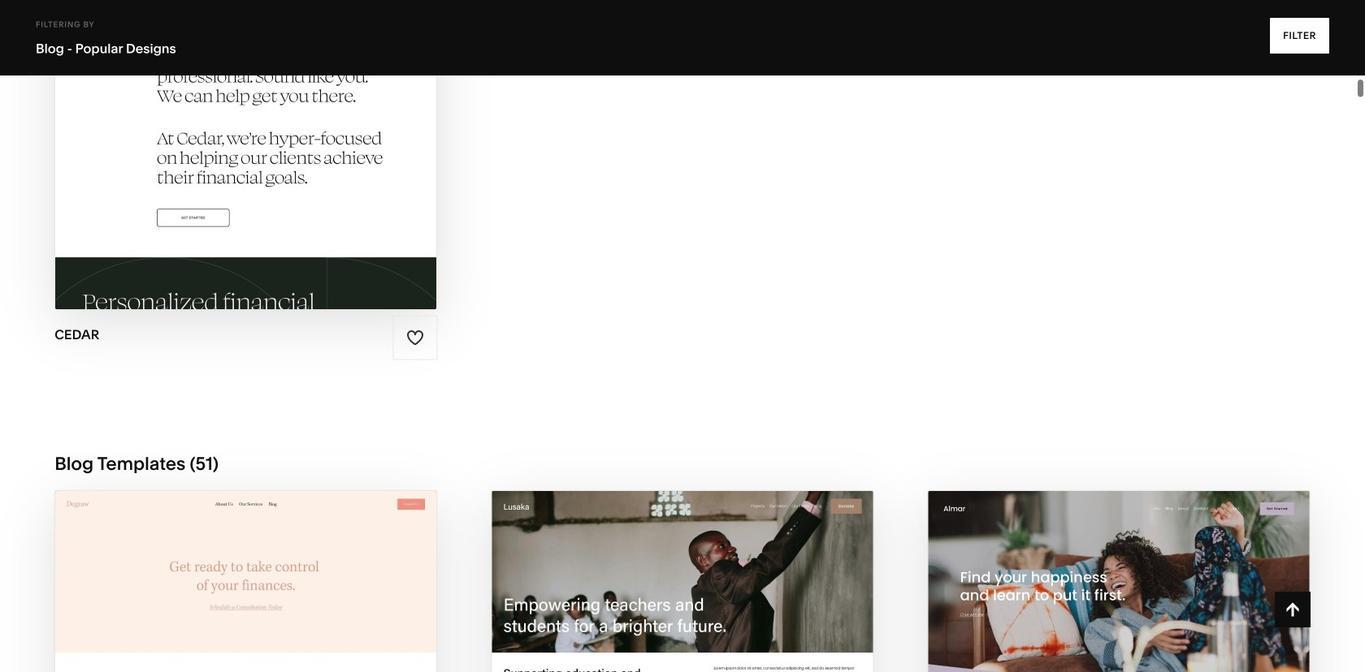 Task type: vqa. For each thing, say whether or not it's contained in the screenshot.
Back
no



Task type: describe. For each thing, give the bounding box(es) containing it.
add cedar to your favorites list image
[[406, 329, 424, 347]]

almar image
[[928, 491, 1310, 673]]

degraw image
[[55, 491, 437, 673]]



Task type: locate. For each thing, give the bounding box(es) containing it.
lusaka image
[[492, 491, 873, 673]]

back to top image
[[1284, 601, 1301, 619]]

cedar image
[[55, 0, 437, 310]]



